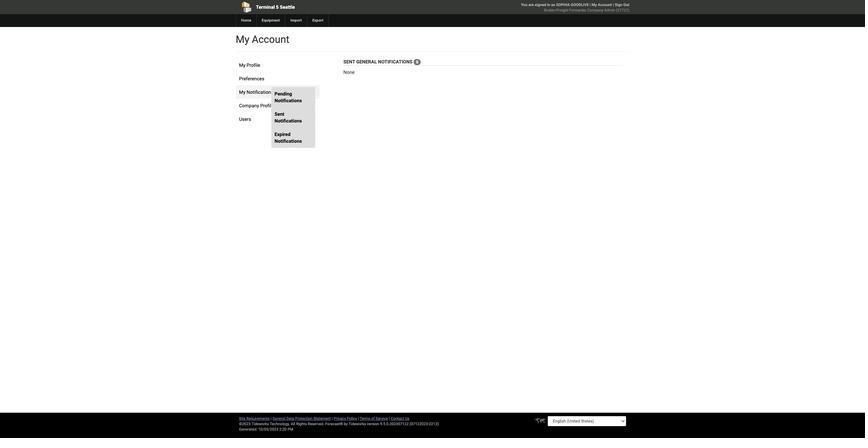Task type: describe. For each thing, give the bounding box(es) containing it.
notifications for my notifications
[[247, 90, 274, 95]]

terminal 5 seattle link
[[236, 0, 394, 14]]

terminal 5 seattle
[[256, 4, 295, 10]]

service
[[376, 417, 388, 422]]

my inside you are signed in as sophia goodlive | my account | sign out broker/freight forwarder company admin (57721)
[[592, 3, 597, 7]]

site
[[239, 417, 246, 422]]

0
[[416, 60, 419, 65]]

2:20
[[279, 428, 287, 432]]

forecast®
[[325, 423, 343, 427]]

all
[[291, 423, 295, 427]]

requirements
[[247, 417, 270, 422]]

account inside you are signed in as sophia goodlive | my account | sign out broker/freight forwarder company admin (57721)
[[598, 3, 612, 7]]

policy
[[347, 417, 357, 422]]

my for my notifications
[[239, 90, 246, 95]]

home
[[241, 18, 251, 23]]

data
[[287, 417, 294, 422]]

admin
[[605, 8, 616, 13]]

contact
[[391, 417, 404, 422]]

equipment link
[[256, 14, 285, 27]]

9.5.0.202307122
[[380, 423, 409, 427]]

site requirements | general data protection statement | privacy policy | terms of service | contact us ©2023 tideworks technology. all rights reserved. forecast® by tideworks version 9.5.0.202307122 (07122023-2212) generated: 10/05/2023 2:20 pm
[[239, 417, 439, 432]]

| up technology.
[[271, 417, 272, 422]]

pending notifications
[[275, 91, 302, 103]]

sent for sent notifications
[[275, 112, 284, 117]]

sign
[[615, 3, 623, 7]]

expired
[[275, 132, 291, 137]]

(57721)
[[616, 8, 630, 13]]

export
[[312, 18, 324, 23]]

profile for my profile
[[247, 63, 260, 68]]

©2023 tideworks
[[239, 423, 269, 427]]

notifications inside sent general notifications 0
[[378, 59, 413, 65]]

reserved.
[[308, 423, 324, 427]]

1 vertical spatial account
[[252, 33, 290, 45]]

seattle
[[280, 4, 295, 10]]

general inside site requirements | general data protection statement | privacy policy | terms of service | contact us ©2023 tideworks technology. all rights reserved. forecast® by tideworks version 9.5.0.202307122 (07122023-2212) generated: 10/05/2023 2:20 pm
[[273, 417, 286, 422]]

privacy policy link
[[334, 417, 357, 422]]

equipment
[[262, 18, 280, 23]]

privacy
[[334, 417, 346, 422]]

as
[[551, 3, 555, 7]]

| up 9.5.0.202307122
[[389, 417, 390, 422]]

1 vertical spatial company
[[239, 103, 259, 109]]

forwarder
[[570, 8, 587, 13]]

out
[[624, 3, 630, 7]]

you
[[521, 3, 528, 7]]

company profile
[[239, 103, 274, 109]]

pending
[[275, 91, 292, 97]]

my account
[[236, 33, 290, 45]]

import link
[[285, 14, 307, 27]]

notifications for expired notifications
[[275, 139, 302, 144]]

none
[[344, 70, 355, 75]]

pm
[[288, 428, 293, 432]]

contact us link
[[391, 417, 410, 422]]

technology.
[[270, 423, 290, 427]]

broker/freight
[[545, 8, 569, 13]]



Task type: locate. For each thing, give the bounding box(es) containing it.
profile for company profile
[[260, 103, 274, 109]]

home link
[[236, 14, 256, 27]]

users
[[239, 117, 251, 122]]

my down home link
[[236, 33, 249, 45]]

you are signed in as sophia goodlive | my account | sign out broker/freight forwarder company admin (57721)
[[521, 3, 630, 13]]

| right goodlive
[[590, 3, 591, 7]]

sent for sent general notifications 0
[[344, 59, 355, 65]]

notifications left the 0 on the top
[[378, 59, 413, 65]]

| left sign
[[613, 3, 614, 7]]

account
[[598, 3, 612, 7], [252, 33, 290, 45]]

my account link
[[592, 3, 612, 7]]

0 horizontal spatial company
[[239, 103, 259, 109]]

| up 'tideworks'
[[358, 417, 359, 422]]

are
[[529, 3, 534, 7]]

profile up preferences
[[247, 63, 260, 68]]

0 horizontal spatial account
[[252, 33, 290, 45]]

1 vertical spatial general
[[273, 417, 286, 422]]

5
[[276, 4, 279, 10]]

my notifications
[[239, 90, 274, 95]]

sent general notifications 0
[[344, 59, 419, 65]]

1 horizontal spatial sent
[[344, 59, 355, 65]]

(07122023-
[[410, 423, 429, 427]]

| up forecast®
[[332, 417, 333, 422]]

sent notifications
[[275, 112, 302, 124]]

sign out link
[[615, 3, 630, 7]]

1 horizontal spatial account
[[598, 3, 612, 7]]

my profile
[[239, 63, 260, 68]]

company inside you are signed in as sophia goodlive | my account | sign out broker/freight forwarder company admin (57721)
[[588, 8, 604, 13]]

statement
[[314, 417, 331, 422]]

site requirements link
[[239, 417, 270, 422]]

my for my account
[[236, 33, 249, 45]]

1 horizontal spatial profile
[[260, 103, 274, 109]]

protection
[[295, 417, 313, 422]]

us
[[405, 417, 410, 422]]

account down equipment link
[[252, 33, 290, 45]]

by
[[344, 423, 348, 427]]

1 horizontal spatial general
[[356, 59, 377, 65]]

sent inside sent notifications
[[275, 112, 284, 117]]

10/05/2023
[[258, 428, 279, 432]]

0 vertical spatial profile
[[247, 63, 260, 68]]

signed
[[535, 3, 546, 7]]

sent up none
[[344, 59, 355, 65]]

import
[[291, 18, 302, 23]]

sent inside sent general notifications 0
[[344, 59, 355, 65]]

in
[[547, 3, 551, 7]]

sent down the pending notifications
[[275, 112, 284, 117]]

version
[[367, 423, 379, 427]]

rights
[[296, 423, 307, 427]]

0 vertical spatial account
[[598, 3, 612, 7]]

notifications for sent notifications
[[275, 118, 302, 124]]

general data protection statement link
[[273, 417, 331, 422]]

0 horizontal spatial sent
[[275, 112, 284, 117]]

1 vertical spatial sent
[[275, 112, 284, 117]]

2212)
[[429, 423, 439, 427]]

0 vertical spatial company
[[588, 8, 604, 13]]

sent
[[344, 59, 355, 65], [275, 112, 284, 117]]

0 horizontal spatial general
[[273, 417, 286, 422]]

profile
[[247, 63, 260, 68], [260, 103, 274, 109]]

|
[[590, 3, 591, 7], [613, 3, 614, 7], [271, 417, 272, 422], [332, 417, 333, 422], [358, 417, 359, 422], [389, 417, 390, 422]]

generated:
[[239, 428, 257, 432]]

company down the my account link
[[588, 8, 604, 13]]

my right goodlive
[[592, 3, 597, 7]]

tideworks
[[349, 423, 366, 427]]

notifications for pending notifications
[[275, 98, 302, 103]]

sophia
[[556, 3, 570, 7]]

0 vertical spatial general
[[356, 59, 377, 65]]

of
[[371, 417, 375, 422]]

terms
[[360, 417, 371, 422]]

notifications up company profile
[[247, 90, 274, 95]]

1 horizontal spatial company
[[588, 8, 604, 13]]

my for my profile
[[239, 63, 246, 68]]

preferences
[[239, 76, 264, 81]]

my down preferences
[[239, 90, 246, 95]]

notifications up expired
[[275, 118, 302, 124]]

notifications
[[378, 59, 413, 65], [247, 90, 274, 95], [275, 98, 302, 103], [275, 118, 302, 124], [275, 139, 302, 144]]

my up preferences
[[239, 63, 246, 68]]

my
[[592, 3, 597, 7], [236, 33, 249, 45], [239, 63, 246, 68], [239, 90, 246, 95]]

general inside sent general notifications 0
[[356, 59, 377, 65]]

terminal
[[256, 4, 275, 10]]

1 vertical spatial profile
[[260, 103, 274, 109]]

notifications down the pending
[[275, 98, 302, 103]]

goodlive
[[571, 3, 589, 7]]

company up 'users'
[[239, 103, 259, 109]]

0 vertical spatial sent
[[344, 59, 355, 65]]

expired notifications
[[275, 132, 302, 144]]

general
[[356, 59, 377, 65], [273, 417, 286, 422]]

export link
[[307, 14, 329, 27]]

0 horizontal spatial profile
[[247, 63, 260, 68]]

profile down my notifications on the left top of page
[[260, 103, 274, 109]]

terms of service link
[[360, 417, 388, 422]]

notifications down expired
[[275, 139, 302, 144]]

account up admin
[[598, 3, 612, 7]]

company
[[588, 8, 604, 13], [239, 103, 259, 109]]



Task type: vqa. For each thing, say whether or not it's contained in the screenshot.
Company within You are signed in as SOPHIA GOODLIVE | My Account | Sign Out Broker/Freight Forwarder Company Admin (57721)
yes



